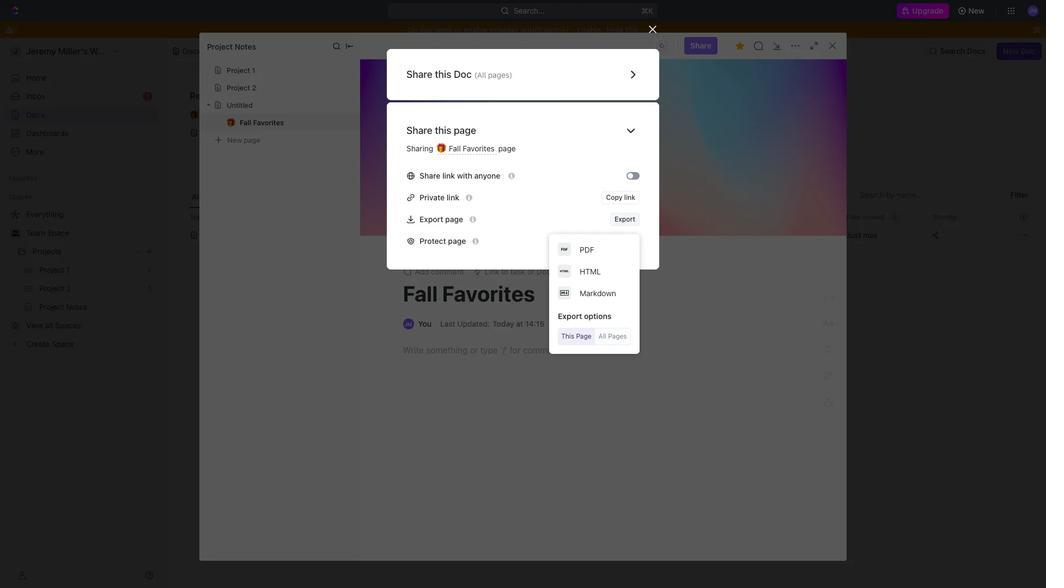 Task type: describe. For each thing, give the bounding box(es) containing it.
nov
[[760, 231, 774, 240]]

date updated
[[760, 213, 801, 221]]

⌘k
[[642, 6, 654, 15]]

this for share this page
[[435, 125, 452, 136]]

date viewed button
[[840, 209, 901, 226]]

🎁 for created by me
[[767, 111, 776, 119]]

date viewed
[[847, 213, 885, 221]]

untitled for created by me
[[783, 128, 811, 137]]

comment
[[431, 267, 464, 276]]

0 vertical spatial this
[[626, 25, 639, 34]]

anyone
[[475, 171, 501, 180]]

private link
[[420, 193, 460, 202]]

protect page
[[420, 236, 466, 246]]

export for export options
[[558, 312, 583, 321]]

archived
[[415, 192, 447, 201]]

fall favorites • for recent
[[205, 111, 256, 120]]

export options
[[558, 312, 612, 321]]

options
[[585, 312, 612, 321]]

team
[[26, 228, 45, 238]]

copy
[[607, 193, 623, 202]]

(all
[[475, 70, 486, 80]]

2
[[252, 83, 256, 92]]

all pages
[[599, 333, 627, 341]]

export button
[[611, 213, 640, 226]]

1 vertical spatial fall favorites
[[403, 281, 535, 306]]

tree inside sidebar navigation
[[4, 206, 158, 353]]

project notes
[[207, 42, 256, 51]]

share for share this doc (all pages)
[[407, 69, 433, 80]]

pages)
[[488, 70, 513, 80]]

share this doc (all pages)
[[407, 69, 513, 80]]

🎁 for recent
[[190, 111, 198, 119]]

this page
[[562, 333, 592, 341]]

date for date viewed
[[847, 213, 861, 221]]

workspace
[[322, 192, 363, 201]]

notifications?
[[521, 25, 570, 34]]

updated
[[776, 213, 801, 221]]

sharing 🎁 fall favorites page
[[407, 144, 516, 153]]

untitled link for created by me
[[763, 124, 1025, 142]]

notes
[[235, 42, 256, 51]]

user group image
[[11, 230, 19, 237]]

table containing projects
[[176, 208, 1034, 246]]

browser
[[490, 25, 519, 34]]

upgrade link
[[898, 3, 950, 19]]

created by me
[[767, 91, 827, 101]]

assigned button
[[370, 186, 408, 208]]

untitled for recent
[[205, 128, 233, 137]]

project 1
[[227, 66, 255, 75]]

fall down created at the top right of the page
[[783, 111, 795, 120]]

export page
[[420, 215, 464, 224]]

enable
[[464, 25, 488, 34]]

new for new doc
[[1004, 46, 1020, 56]]

date updated button
[[753, 209, 808, 226]]

row containing name
[[176, 208, 1034, 226]]

• for created by me
[[831, 111, 834, 120]]

new page
[[227, 136, 260, 144]]

all for all
[[192, 192, 201, 201]]

last
[[441, 320, 456, 329]]

date for date updated
[[760, 213, 774, 221]]

markdown
[[580, 289, 617, 298]]

fall down recent
[[205, 111, 217, 120]]

html
[[580, 267, 601, 276]]

projects link
[[33, 243, 128, 261]]

search
[[941, 46, 966, 56]]

spaces
[[9, 193, 32, 201]]

add comment
[[415, 267, 464, 276]]

Search by name... text field
[[860, 187, 998, 203]]

share for share link with anyone
[[420, 171, 441, 180]]

row containing projects
[[176, 225, 1034, 246]]

page for export page
[[446, 215, 464, 224]]

• for recent
[[253, 111, 256, 120]]

new for new
[[969, 6, 985, 15]]

search...
[[515, 6, 546, 15]]

fall down add
[[403, 281, 438, 306]]

new for new page
[[227, 136, 242, 144]]

just now
[[847, 231, 878, 240]]

page up sharing 🎁 fall favorites page
[[454, 125, 477, 136]]

recent
[[190, 91, 219, 101]]

project for project 1
[[227, 66, 250, 75]]

favorites inside button
[[9, 174, 37, 183]]

home link
[[4, 69, 158, 87]]

copy link
[[607, 193, 636, 202]]

created
[[767, 91, 800, 101]]

just
[[847, 231, 862, 240]]

link for private
[[447, 193, 460, 202]]

doc inside the new doc button
[[1022, 46, 1036, 56]]

team space
[[26, 228, 69, 238]]

sharing for sharing 🎁 fall favorites page
[[407, 144, 434, 153]]

new doc button
[[997, 43, 1043, 60]]

dashboards link
[[4, 125, 158, 142]]

page
[[577, 333, 592, 341]]

this
[[562, 333, 575, 341]]

you
[[420, 25, 433, 34]]

private
[[420, 193, 445, 202]]

docs inside button
[[968, 46, 986, 56]]

share link with anyone
[[420, 171, 503, 180]]

link for copy
[[625, 193, 636, 202]]

team space link
[[26, 225, 156, 242]]

updated:
[[458, 320, 490, 329]]

last updated: today at 14:15
[[441, 320, 545, 329]]

now
[[864, 231, 878, 240]]



Task type: vqa. For each thing, say whether or not it's contained in the screenshot.
business time icon
no



Task type: locate. For each thing, give the bounding box(es) containing it.
hide
[[607, 25, 624, 34]]

page
[[454, 125, 477, 136], [244, 136, 260, 144], [499, 144, 516, 153], [446, 215, 464, 224], [448, 236, 466, 246]]

new doc
[[1004, 46, 1036, 56]]

project left 2
[[227, 83, 250, 92]]

1 horizontal spatial all
[[599, 333, 607, 341]]

upgrade
[[913, 6, 944, 15]]

new button
[[954, 2, 992, 20]]

sharing
[[407, 144, 434, 153], [934, 213, 958, 221]]

with
[[457, 171, 473, 180]]

1 horizontal spatial projects
[[535, 231, 564, 240]]

1 row from the top
[[176, 208, 1034, 226]]

new up search docs at the right
[[969, 6, 985, 15]]

2 horizontal spatial 1
[[776, 231, 779, 240]]

untitled down created by me
[[783, 128, 811, 137]]

assigned
[[372, 192, 406, 201]]

🎁 down recent
[[190, 111, 198, 119]]

0 horizontal spatial •
[[253, 111, 256, 120]]

export up this
[[558, 312, 583, 321]]

•
[[253, 111, 256, 120], [831, 111, 834, 120]]

do you want to enable browser notifications? enable hide this
[[408, 25, 639, 34]]

docs left project notes
[[183, 46, 201, 56]]

0 horizontal spatial new
[[227, 136, 242, 144]]

add
[[415, 267, 429, 276]]

1 inside sidebar navigation
[[146, 92, 149, 100]]

nov 1
[[760, 231, 779, 240]]

pages
[[609, 333, 627, 341]]

sidebar navigation
[[0, 38, 163, 589]]

0 horizontal spatial projects
[[33, 247, 62, 256]]

today
[[493, 320, 515, 329]]

1 horizontal spatial 1
[[252, 66, 255, 75]]

archived button
[[413, 186, 450, 208]]

row down copy
[[176, 208, 1034, 226]]

2 vertical spatial new
[[227, 136, 242, 144]]

link for share
[[443, 171, 455, 180]]

fall favorites • up new page on the top left
[[205, 111, 256, 120]]

fall favorites
[[240, 118, 284, 127], [403, 281, 535, 306]]

to
[[454, 25, 462, 34]]

projects
[[535, 231, 564, 240], [33, 247, 62, 256]]

want
[[435, 25, 452, 34]]

1 horizontal spatial fall favorites •
[[783, 111, 834, 120]]

0 horizontal spatial 1
[[146, 92, 149, 100]]

1 vertical spatial doc
[[454, 69, 472, 80]]

projects inside tree
[[33, 247, 62, 256]]

0 horizontal spatial doc
[[454, 69, 472, 80]]

untitled down "project 2"
[[227, 101, 253, 110]]

dashboards
[[26, 129, 68, 138]]

home
[[26, 73, 47, 82]]

at
[[517, 320, 524, 329]]

untitled link for recent
[[185, 124, 447, 142]]

0 vertical spatial 1
[[252, 66, 255, 75]]

date up just
[[847, 213, 861, 221]]

1 untitled link from the left
[[185, 124, 447, 142]]

page for new page
[[244, 136, 260, 144]]

pdf
[[580, 245, 595, 254]]

0 vertical spatial project
[[207, 42, 233, 51]]

link
[[443, 171, 455, 180], [447, 193, 460, 202], [625, 193, 636, 202]]

export up the -
[[615, 215, 636, 223]]

0 horizontal spatial sharing
[[407, 144, 434, 153]]

this up sharing 🎁 fall favorites page
[[435, 125, 452, 136]]

project up "project 2"
[[227, 66, 250, 75]]

share for share this page
[[407, 125, 433, 136]]

1 for project 1
[[252, 66, 255, 75]]

1 horizontal spatial 🎁
[[437, 144, 447, 153]]

1 vertical spatial sharing
[[934, 213, 958, 221]]

0 vertical spatial new
[[969, 6, 985, 15]]

1 for nov 1
[[776, 231, 779, 240]]

14:15
[[526, 320, 545, 329]]

project left notes
[[207, 42, 233, 51]]

by
[[803, 91, 813, 101]]

this for share this doc (all pages)
[[435, 69, 452, 80]]

docs down inbox
[[26, 110, 45, 119]]

this
[[626, 25, 639, 34], [435, 69, 452, 80], [435, 125, 452, 136]]

all for all pages
[[599, 333, 607, 341]]

all
[[192, 192, 201, 201], [599, 333, 607, 341]]

0 vertical spatial fall favorites
[[240, 118, 284, 127]]

docs right the search
[[968, 46, 986, 56]]

fall favorites down comment
[[403, 281, 535, 306]]

all up the name on the top left of the page
[[192, 192, 201, 201]]

tab list containing all
[[189, 186, 450, 208]]

🎁 down created at the top right of the page
[[767, 111, 776, 119]]

fall favorites • down the by
[[783, 111, 834, 120]]

0 horizontal spatial docs
[[26, 110, 45, 119]]

1 vertical spatial this
[[435, 69, 452, 80]]

1 horizontal spatial fall favorites
[[403, 281, 535, 306]]

date
[[760, 213, 774, 221], [847, 213, 861, 221]]

link right private
[[447, 193, 460, 202]]

export
[[420, 215, 444, 224], [615, 215, 636, 223], [558, 312, 583, 321]]

page right protect
[[448, 236, 466, 246]]

sharing inside table
[[934, 213, 958, 221]]

docs inside sidebar navigation
[[26, 110, 45, 119]]

row up html
[[176, 225, 1034, 246]]

1 horizontal spatial docs
[[183, 46, 201, 56]]

name
[[191, 213, 209, 221]]

untitled
[[227, 101, 253, 110], [205, 128, 233, 137], [783, 128, 811, 137]]

all inside button
[[192, 192, 201, 201]]

all button
[[189, 186, 204, 208]]

0 vertical spatial sharing
[[407, 144, 434, 153]]

doc
[[1022, 46, 1036, 56], [454, 69, 472, 80]]

untitled down recent
[[205, 128, 233, 137]]

2 untitled link from the left
[[763, 124, 1025, 142]]

1 horizontal spatial •
[[831, 111, 834, 120]]

0 vertical spatial projects
[[535, 231, 564, 240]]

1 date from the left
[[760, 213, 774, 221]]

0 horizontal spatial untitled link
[[185, 124, 447, 142]]

fall down share this page
[[449, 144, 461, 153]]

page up the anyone
[[499, 144, 516, 153]]

2 horizontal spatial 🎁
[[767, 111, 776, 119]]

link right copy
[[625, 193, 636, 202]]

me
[[815, 91, 827, 101]]

tab list
[[189, 186, 450, 208]]

inbox
[[26, 92, 45, 101]]

export for export
[[615, 215, 636, 223]]

🎁
[[190, 111, 198, 119], [767, 111, 776, 119], [437, 144, 447, 153]]

fall favorites up new page on the top left
[[240, 118, 284, 127]]

table
[[176, 208, 1034, 246]]

2 vertical spatial project
[[227, 83, 250, 92]]

share
[[691, 41, 712, 50], [407, 69, 433, 80], [407, 125, 433, 136], [420, 171, 441, 180]]

date up "nov"
[[760, 213, 774, 221]]

🎁 down share this page
[[437, 144, 447, 153]]

project for project 2
[[227, 83, 250, 92]]

0 horizontal spatial fall favorites •
[[205, 111, 256, 120]]

2 • from the left
[[831, 111, 834, 120]]

workspace button
[[320, 186, 365, 208]]

docs
[[183, 46, 201, 56], [968, 46, 986, 56], [26, 110, 45, 119]]

this right hide
[[626, 25, 639, 34]]

share this page
[[407, 125, 477, 136]]

link left with
[[443, 171, 455, 180]]

all left pages
[[599, 333, 607, 341]]

2 horizontal spatial docs
[[968, 46, 986, 56]]

favorites button
[[4, 172, 42, 185]]

space
[[47, 228, 69, 238]]

0 horizontal spatial fall favorites
[[240, 118, 284, 127]]

0 horizontal spatial export
[[420, 215, 444, 224]]

project 2
[[227, 83, 256, 92]]

page down 2
[[244, 136, 260, 144]]

row
[[176, 208, 1034, 226], [176, 225, 1034, 246]]

0 horizontal spatial all
[[192, 192, 201, 201]]

cell
[[176, 226, 188, 245]]

-
[[633, 231, 637, 240]]

0 horizontal spatial 🎁
[[190, 111, 198, 119]]

2 horizontal spatial export
[[615, 215, 636, 223]]

fall
[[205, 111, 217, 120], [783, 111, 795, 120], [240, 118, 251, 127], [449, 144, 461, 153], [403, 281, 438, 306]]

1 vertical spatial new
[[1004, 46, 1020, 56]]

tree
[[4, 206, 158, 353]]

1 vertical spatial all
[[599, 333, 607, 341]]

project for project notes
[[207, 42, 233, 51]]

new
[[969, 6, 985, 15], [1004, 46, 1020, 56], [227, 136, 242, 144]]

0 vertical spatial all
[[192, 192, 201, 201]]

search docs
[[941, 46, 986, 56]]

2 date from the left
[[847, 213, 861, 221]]

sharing for sharing
[[934, 213, 958, 221]]

2 vertical spatial this
[[435, 125, 452, 136]]

1 vertical spatial project
[[227, 66, 250, 75]]

export for export page
[[420, 215, 444, 224]]

fall up new page on the top left
[[240, 118, 251, 127]]

export inside export dropdown button
[[615, 215, 636, 223]]

projects inside row
[[535, 231, 564, 240]]

new down "project 2"
[[227, 136, 242, 144]]

tags
[[633, 213, 648, 221]]

this left (all
[[435, 69, 452, 80]]

2 row from the top
[[176, 225, 1034, 246]]

share for share
[[691, 41, 712, 50]]

1 horizontal spatial date
[[847, 213, 861, 221]]

sharing down share this page
[[407, 144, 434, 153]]

export down private
[[420, 215, 444, 224]]

docs link
[[4, 106, 158, 124]]

page for protect page
[[448, 236, 466, 246]]

search docs button
[[926, 43, 993, 60]]

2 horizontal spatial new
[[1004, 46, 1020, 56]]

tree containing team space
[[4, 206, 158, 353]]

fall favorites • for created by me
[[783, 111, 834, 120]]

1 horizontal spatial sharing
[[934, 213, 958, 221]]

favorites
[[479, 91, 516, 101], [219, 111, 251, 120], [797, 111, 828, 120], [253, 118, 284, 127], [463, 144, 495, 153], [9, 174, 37, 183], [443, 281, 535, 306]]

1 fall favorites • from the left
[[205, 111, 256, 120]]

1 horizontal spatial new
[[969, 6, 985, 15]]

1 horizontal spatial export
[[558, 312, 583, 321]]

2 vertical spatial 1
[[776, 231, 779, 240]]

viewed
[[863, 213, 885, 221]]

do
[[408, 25, 418, 34]]

0 horizontal spatial date
[[760, 213, 774, 221]]

page up protect page
[[446, 215, 464, 224]]

new right search docs at the right
[[1004, 46, 1020, 56]]

enable
[[577, 25, 602, 34]]

protect
[[420, 236, 446, 246]]

column header
[[176, 208, 188, 226]]

1 • from the left
[[253, 111, 256, 120]]

1 vertical spatial 1
[[146, 92, 149, 100]]

1 vertical spatial projects
[[33, 247, 62, 256]]

1 horizontal spatial untitled link
[[763, 124, 1025, 142]]

2 fall favorites • from the left
[[783, 111, 834, 120]]

0 vertical spatial doc
[[1022, 46, 1036, 56]]

1 horizontal spatial doc
[[1022, 46, 1036, 56]]

sharing down the search by name... text box
[[934, 213, 958, 221]]



